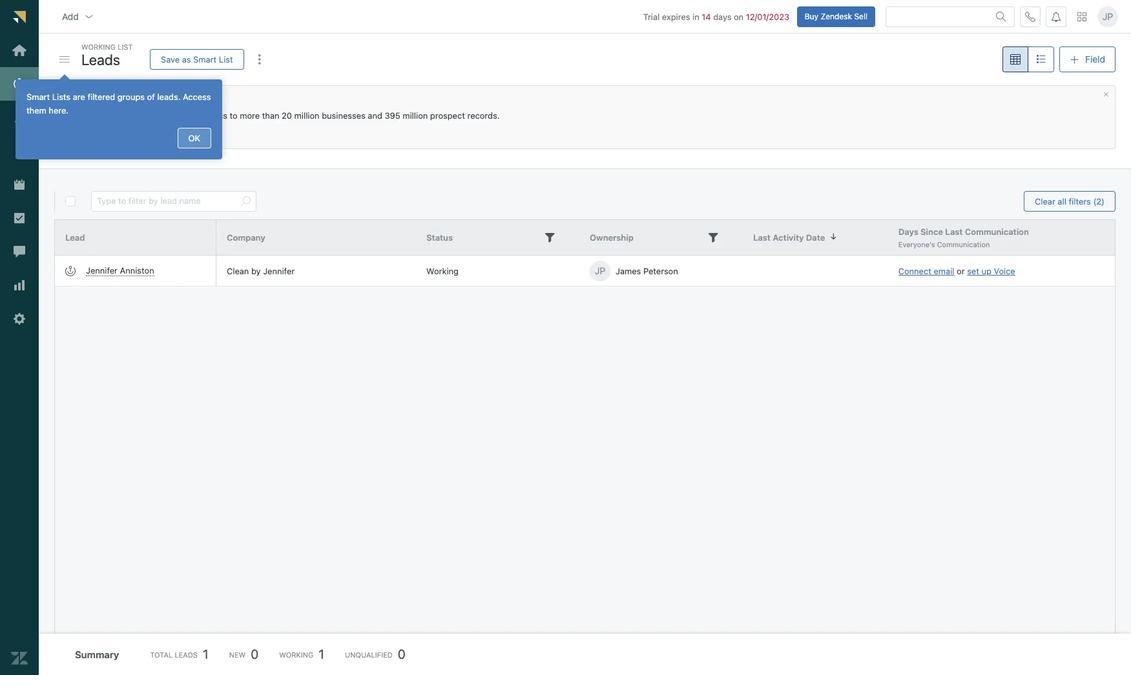 Task type: describe. For each thing, give the bounding box(es) containing it.
cancel image
[[1103, 91, 1110, 98]]

bell image
[[1051, 11, 1062, 22]]

jp inside jp button
[[1103, 11, 1113, 22]]

field button
[[1060, 47, 1116, 72]]

jennifer anniston link
[[86, 266, 154, 277]]

1 vertical spatial communication
[[937, 240, 990, 248]]

with
[[181, 111, 198, 121]]

lead
[[65, 233, 85, 243]]

or
[[957, 266, 965, 276]]

up
[[982, 266, 992, 276]]

last inside days since last communication everyone's communication
[[945, 227, 963, 237]]

list inside save as smart list button
[[219, 54, 233, 64]]

leads.
[[157, 92, 181, 102]]

prospect
[[430, 111, 465, 121]]

2 1 from the left
[[319, 647, 324, 662]]

more
[[240, 111, 260, 121]]

smart inside the smart lists are filtered groups of leads. access them here.
[[26, 92, 50, 102]]

clear all filters (2)
[[1035, 196, 1105, 206]]

connect
[[899, 266, 932, 276]]

since
[[921, 227, 943, 237]]

0 for new 0
[[251, 647, 259, 662]]

Type to filter by lead name field
[[97, 192, 235, 211]]

by
[[251, 266, 261, 276]]

(2)
[[1093, 196, 1105, 206]]

connect email or set up voice
[[899, 266, 1015, 276]]

as
[[182, 54, 191, 64]]

expires
[[662, 11, 690, 22]]

12/01/2023
[[746, 11, 790, 22]]

email
[[934, 266, 955, 276]]

lead
[[145, 111, 161, 121]]

trial
[[643, 11, 660, 22]]

days since last communication everyone's communication
[[899, 227, 1029, 248]]

0 horizontal spatial jp
[[595, 265, 606, 276]]

ownership
[[590, 233, 634, 243]]

clean
[[227, 266, 249, 276]]

chevron down image
[[84, 11, 94, 22]]

ok
[[188, 133, 200, 143]]

working 1
[[279, 647, 324, 662]]

last inside last activity date ↓
[[753, 233, 771, 243]]

save as smart list button
[[150, 49, 244, 70]]

last activity date ↓
[[753, 231, 837, 243]]

total
[[150, 651, 173, 659]]

businesses
[[322, 111, 366, 121]]

them
[[26, 105, 46, 116]]

in
[[693, 11, 700, 22]]

new
[[229, 651, 246, 659]]

↓
[[830, 231, 837, 242]]

anniston
[[120, 266, 154, 276]]

0 vertical spatial communication
[[965, 227, 1029, 237]]

handler image
[[59, 56, 70, 63]]

find
[[81, 98, 98, 108]]

buy zendesk sell
[[805, 11, 868, 21]]

sell
[[854, 11, 868, 21]]

1 1 from the left
[[203, 647, 208, 662]]

everyone's
[[899, 240, 935, 248]]

jennifer anniston
[[86, 266, 154, 276]]

days
[[899, 227, 919, 237]]

list inside working list leads
[[118, 43, 133, 51]]

leads
[[119, 98, 141, 108]]

find new leads create targeted lead lists with access to more than 20 million businesses and 395 million prospect records.
[[81, 98, 500, 121]]

save as smart list
[[161, 54, 233, 64]]

395
[[385, 111, 400, 121]]

save
[[161, 54, 180, 64]]

leads inside total leads 1
[[175, 651, 198, 659]]

company
[[227, 233, 265, 243]]

on
[[734, 11, 744, 22]]

2 million from the left
[[403, 111, 428, 121]]

smart lists are filtered groups of leads. access them here.
[[26, 92, 211, 116]]

targeted
[[109, 111, 142, 121]]

buy
[[805, 11, 819, 21]]

date
[[806, 233, 825, 243]]

calls image
[[1025, 11, 1036, 22]]

voice
[[994, 266, 1015, 276]]

all
[[1058, 196, 1067, 206]]

status
[[426, 233, 453, 243]]

unqualified 0
[[345, 647, 406, 662]]



Task type: locate. For each thing, give the bounding box(es) containing it.
1 0 from the left
[[251, 647, 259, 662]]

0 horizontal spatial 0
[[251, 647, 259, 662]]

smart inside button
[[193, 54, 217, 64]]

0 vertical spatial list
[[118, 43, 133, 51]]

jp left james
[[595, 265, 606, 276]]

0 vertical spatial jp
[[1103, 11, 1113, 22]]

0 for unqualified 0
[[398, 647, 406, 662]]

working inside working 1
[[279, 651, 314, 659]]

zendesk
[[821, 11, 852, 21]]

total leads 1
[[150, 647, 208, 662]]

overflow vertical fill image
[[254, 54, 265, 65]]

working for 1
[[279, 651, 314, 659]]

communication up or
[[937, 240, 990, 248]]

1 left the new
[[203, 647, 208, 662]]

1 horizontal spatial million
[[403, 111, 428, 121]]

2 horizontal spatial working
[[426, 266, 459, 276]]

1 left unqualified
[[319, 647, 324, 662]]

jp button
[[1098, 6, 1118, 27]]

add
[[62, 11, 79, 22]]

1 horizontal spatial 0
[[398, 647, 406, 662]]

working down status
[[426, 266, 459, 276]]

jp right the zendesk products image
[[1103, 11, 1113, 22]]

than
[[262, 111, 279, 121]]

list left overflow vertical fill image
[[219, 54, 233, 64]]

2 0 from the left
[[398, 647, 406, 662]]

0 horizontal spatial smart
[[26, 92, 50, 102]]

activity
[[773, 233, 804, 243]]

leads inside working list leads
[[81, 51, 120, 68]]

and
[[368, 111, 382, 121]]

filtered
[[87, 92, 115, 102]]

jp
[[1103, 11, 1113, 22], [595, 265, 606, 276]]

jennifer right 'leads' icon
[[86, 266, 118, 276]]

smart right as
[[193, 54, 217, 64]]

working list leads
[[81, 43, 133, 68]]

filter fill image
[[708, 233, 719, 243]]

0 vertical spatial working
[[81, 43, 116, 51]]

0 horizontal spatial leads
[[81, 51, 120, 68]]

james peterson
[[616, 266, 678, 276]]

0 right unqualified
[[398, 647, 406, 662]]

jennifer
[[86, 266, 118, 276], [263, 266, 295, 276]]

0 vertical spatial leads
[[81, 51, 120, 68]]

million right 20
[[294, 111, 320, 121]]

last
[[945, 227, 963, 237], [753, 233, 771, 243]]

leads right "total"
[[175, 651, 198, 659]]

zendesk image
[[11, 651, 28, 667]]

1 horizontal spatial last
[[945, 227, 963, 237]]

1 horizontal spatial jp
[[1103, 11, 1113, 22]]

last right since
[[945, 227, 963, 237]]

are
[[73, 92, 85, 102]]

create
[[81, 111, 107, 121]]

access
[[183, 92, 211, 102]]

to
[[230, 111, 238, 121]]

add button
[[52, 4, 105, 29]]

0 right the new
[[251, 647, 259, 662]]

0 horizontal spatial working
[[81, 43, 116, 51]]

0 horizontal spatial last
[[753, 233, 771, 243]]

trial expires in 14 days on 12/01/2023
[[643, 11, 790, 22]]

field
[[1086, 54, 1105, 65]]

1 horizontal spatial working
[[279, 651, 314, 659]]

connect email link
[[899, 266, 955, 276]]

records.
[[467, 111, 500, 121]]

1 million from the left
[[294, 111, 320, 121]]

communication up set up voice link
[[965, 227, 1029, 237]]

smart
[[193, 54, 217, 64], [26, 92, 50, 102]]

filter fill image
[[545, 233, 555, 243]]

jennifer right 'by'
[[263, 266, 295, 276]]

2 jennifer from the left
[[263, 266, 295, 276]]

groups
[[117, 92, 145, 102]]

20
[[282, 111, 292, 121]]

new 0
[[229, 647, 259, 662]]

set
[[967, 266, 979, 276]]

days
[[713, 11, 732, 22]]

14
[[702, 11, 711, 22]]

1
[[203, 647, 208, 662], [319, 647, 324, 662]]

access
[[200, 111, 227, 121]]

0 vertical spatial smart
[[193, 54, 217, 64]]

1 horizontal spatial 1
[[319, 647, 324, 662]]

new
[[100, 98, 117, 108]]

clear
[[1035, 196, 1056, 206]]

working down chevron down image
[[81, 43, 116, 51]]

list up groups
[[118, 43, 133, 51]]

working right new 0
[[279, 651, 314, 659]]

of
[[147, 92, 155, 102]]

0 horizontal spatial million
[[294, 111, 320, 121]]

leads
[[81, 51, 120, 68], [175, 651, 198, 659]]

leads right handler "icon"
[[81, 51, 120, 68]]

1 horizontal spatial leads
[[175, 651, 198, 659]]

summary
[[75, 649, 119, 661]]

unqualified
[[345, 651, 393, 659]]

1 horizontal spatial smart
[[193, 54, 217, 64]]

clean by jennifer
[[227, 266, 295, 276]]

ok button
[[177, 128, 211, 149]]

1 vertical spatial leads
[[175, 651, 198, 659]]

here.
[[49, 105, 69, 116]]

0 horizontal spatial list
[[118, 43, 133, 51]]

leads image
[[65, 266, 76, 276]]

search image
[[240, 196, 251, 207]]

working for leads
[[81, 43, 116, 51]]

lists
[[52, 92, 71, 102]]

clear all filters (2) button
[[1024, 191, 1116, 212]]

set up voice link
[[967, 266, 1015, 276]]

2 vertical spatial working
[[279, 651, 314, 659]]

list
[[118, 43, 133, 51], [219, 54, 233, 64]]

communication
[[965, 227, 1029, 237], [937, 240, 990, 248]]

smart up them in the left of the page
[[26, 92, 50, 102]]

search image
[[996, 11, 1007, 22]]

1 horizontal spatial list
[[219, 54, 233, 64]]

0
[[251, 647, 259, 662], [398, 647, 406, 662]]

james
[[616, 266, 641, 276]]

info image
[[65, 98, 76, 108]]

0 horizontal spatial jennifer
[[86, 266, 118, 276]]

lists
[[163, 111, 179, 121]]

working inside working list leads
[[81, 43, 116, 51]]

last left activity
[[753, 233, 771, 243]]

1 vertical spatial jp
[[595, 265, 606, 276]]

filters
[[1069, 196, 1091, 206]]

1 vertical spatial list
[[219, 54, 233, 64]]

buy zendesk sell button
[[797, 6, 875, 27]]

1 horizontal spatial jennifer
[[263, 266, 295, 276]]

0 horizontal spatial 1
[[203, 647, 208, 662]]

1 vertical spatial smart
[[26, 92, 50, 102]]

1 jennifer from the left
[[86, 266, 118, 276]]

peterson
[[643, 266, 678, 276]]

1 vertical spatial working
[[426, 266, 459, 276]]

zendesk products image
[[1078, 12, 1087, 21]]

million right 395
[[403, 111, 428, 121]]



Task type: vqa. For each thing, say whether or not it's contained in the screenshot.
CONNECTION on the left top of page
no



